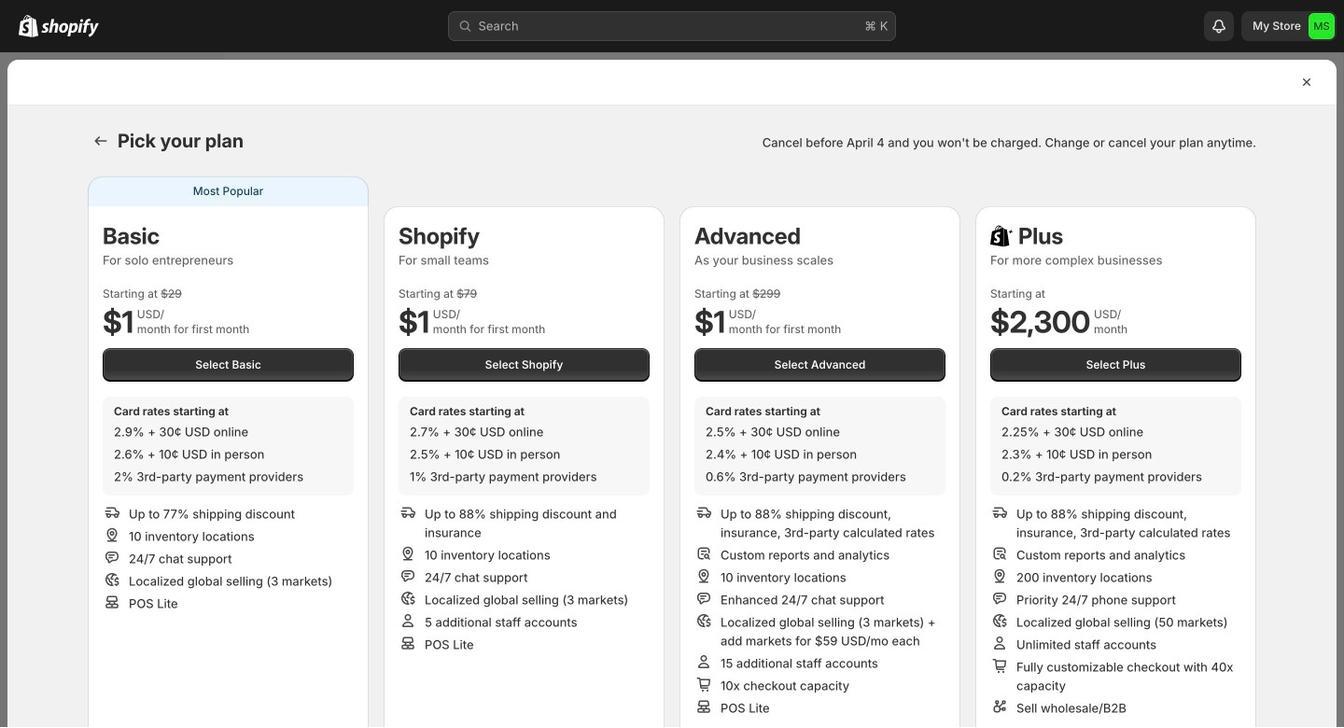Task type: describe. For each thing, give the bounding box(es) containing it.
0 horizontal spatial shopify image
[[19, 15, 38, 37]]

1 horizontal spatial shopify image
[[41, 18, 99, 37]]

settings dialog
[[7, 60, 1337, 727]]

my store image
[[1309, 13, 1335, 39]]



Task type: locate. For each thing, give the bounding box(es) containing it.
shopify image
[[19, 15, 38, 37], [41, 18, 99, 37]]



Task type: vqa. For each thing, say whether or not it's contained in the screenshot.
text box
no



